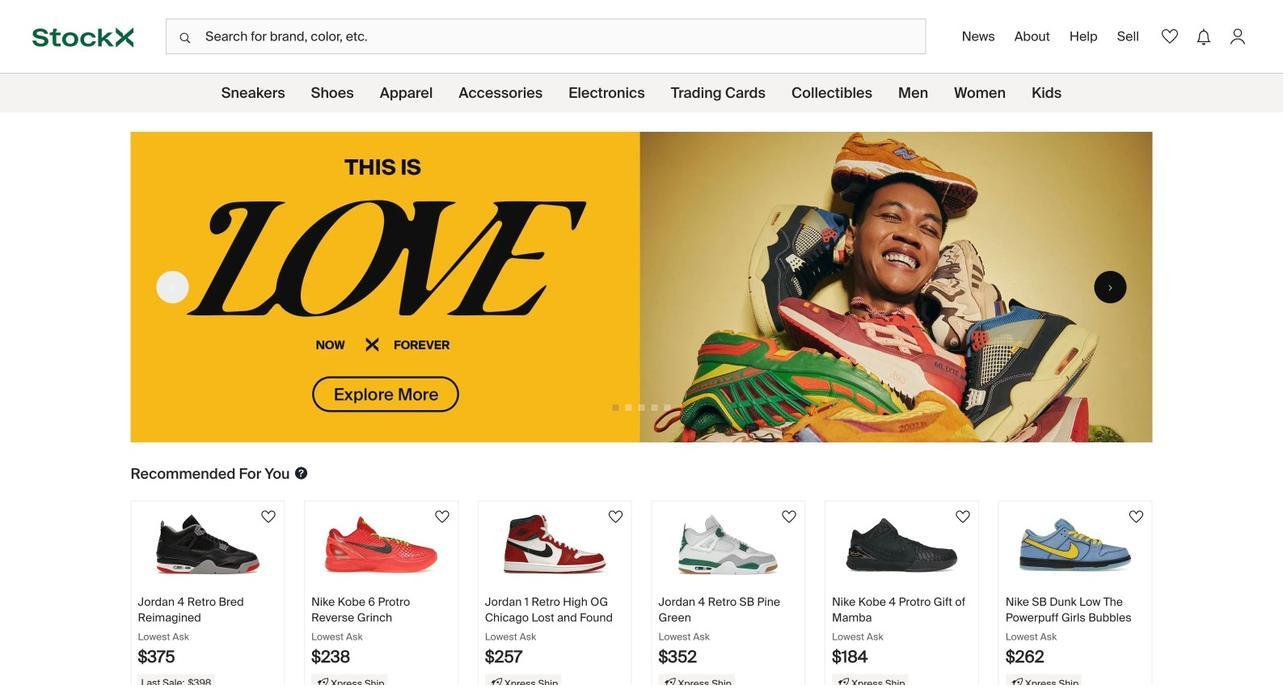 Task type: vqa. For each thing, say whether or not it's contained in the screenshot.
the Product Category Switcher element
yes



Task type: describe. For each thing, give the bounding box(es) containing it.
nike kobe 4 protro gift of mamba image
[[846, 514, 959, 575]]

jordan 1 retro high og chicago lost and found image
[[498, 514, 612, 575]]

all favorites image
[[1159, 25, 1182, 48]]

my account image
[[1227, 25, 1250, 48]]

product category switcher element
[[0, 74, 1284, 112]]

follow image for "jordan 4 retro sb pine green" image
[[780, 507, 799, 527]]

follow image for nike sb dunk low the powerpuff girls bubbles image
[[1127, 507, 1147, 527]]

recommended for you image
[[293, 465, 309, 481]]

follow image for jordan 4 retro bred reimagined image
[[259, 507, 278, 527]]

nike kobe 6 protro reverse grinch image
[[325, 514, 438, 575]]

previous slide image
[[165, 284, 181, 292]]

Search... search field
[[166, 19, 927, 54]]



Task type: locate. For each thing, give the bounding box(es) containing it.
3 follow image from the left
[[954, 507, 973, 527]]

nike sb dunk low the powerpuff girls bubbles image
[[1019, 514, 1133, 575]]

jordan 4 retro bred reimagined image
[[151, 514, 264, 575]]

follow image
[[259, 507, 278, 527], [780, 507, 799, 527], [954, 507, 973, 527]]

3 follow image from the left
[[1127, 507, 1147, 527]]

follow image
[[433, 507, 452, 527], [606, 507, 626, 527], [1127, 507, 1147, 527]]

2 follow image from the left
[[780, 507, 799, 527]]

1 horizontal spatial follow image
[[606, 507, 626, 527]]

follow image for nike kobe 6 protro reverse grinch image
[[433, 507, 452, 527]]

stockx logo image
[[32, 27, 133, 47]]

follow image for nike kobe 4 protro gift of mamba image
[[954, 507, 973, 527]]

2 horizontal spatial follow image
[[954, 507, 973, 527]]

2 follow image from the left
[[606, 507, 626, 527]]

1 follow image from the left
[[433, 507, 452, 527]]

1 horizontal spatial follow image
[[780, 507, 799, 527]]

notification icon image
[[1193, 26, 1216, 48]]

1 follow image from the left
[[259, 507, 278, 527]]

follow image for jordan 1 retro high og chicago lost and found image
[[606, 507, 626, 527]]

0 horizontal spatial follow image
[[433, 507, 452, 527]]

next slide image
[[1103, 284, 1119, 292]]

2 horizontal spatial follow image
[[1127, 507, 1147, 527]]

0 horizontal spatial follow image
[[259, 507, 278, 527]]

jordan 4 retro sb pine green image
[[672, 514, 785, 575]]



